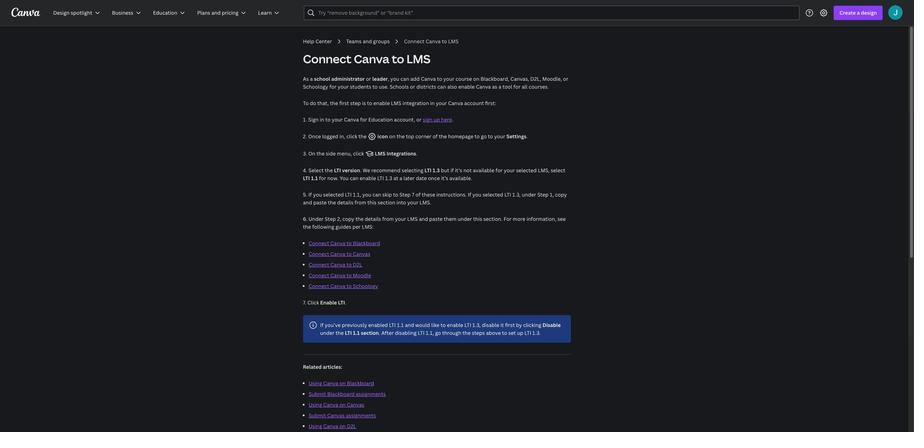 Task type: vqa. For each thing, say whether or not it's contained in the screenshot.
Top Level Navigation element
yes



Task type: describe. For each thing, give the bounding box(es) containing it.
top level navigation element
[[49, 6, 287, 20]]



Task type: locate. For each thing, give the bounding box(es) containing it.
Search term: search field
[[319, 6, 796, 20]]

jacob rogers image
[[889, 5, 903, 19]]



